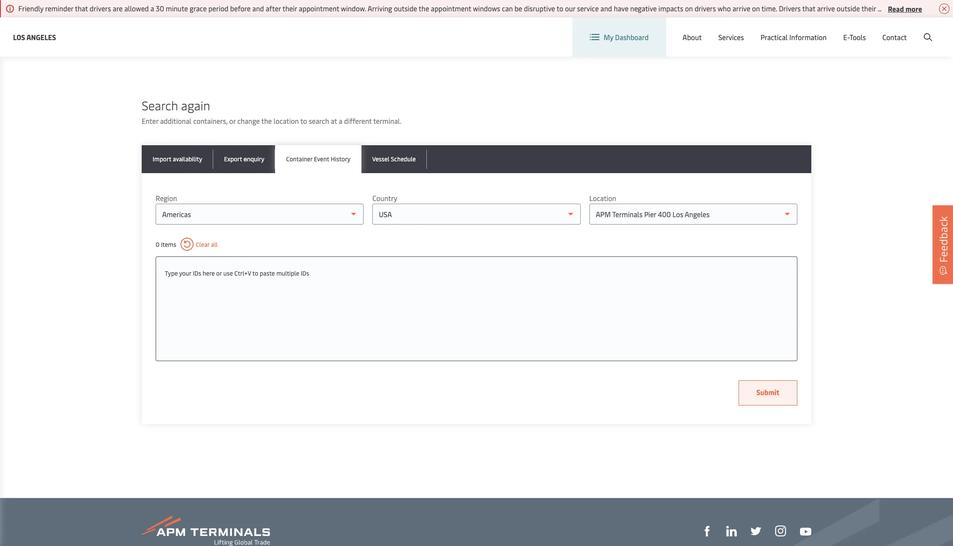 Task type: describe. For each thing, give the bounding box(es) containing it.
los
[[13, 32, 25, 42]]

disruptive
[[524, 3, 555, 13]]

fill 44 link
[[751, 525, 762, 537]]

container
[[286, 155, 313, 163]]

to left our
[[557, 3, 564, 13]]

los angeles
[[13, 32, 56, 42]]

before
[[230, 3, 251, 13]]

login
[[866, 26, 883, 35]]

additional
[[160, 116, 192, 126]]

dashboard
[[615, 32, 649, 42]]

after
[[266, 3, 281, 13]]

hamburg sud image
[[209, 0, 224, 9]]

1 16:00 from the left
[[621, 5, 637, 13]]

e-
[[844, 32, 850, 42]]

1 vertical spatial information
[[164, 47, 201, 57]]

assume
[[562, 36, 586, 46]]

2 on from the left
[[752, 3, 760, 13]]

vessel schedule
[[372, 155, 416, 163]]

are
[[113, 3, 123, 13]]

1 horizontal spatial information
[[337, 36, 374, 46]]

read
[[888, 4, 904, 13]]

2 that from the left
[[803, 3, 816, 13]]

07:00
[[562, 5, 578, 13]]

my dashboard button
[[590, 17, 649, 57]]

our
[[565, 3, 576, 13]]

drivers
[[779, 3, 801, 13]]

tools
[[850, 32, 866, 42]]

information
[[790, 32, 827, 42]]

export еnquiry
[[224, 155, 264, 163]]

contact button
[[883, 17, 907, 57]]

region
[[156, 193, 177, 203]]

global
[[785, 26, 805, 35]]

menu
[[807, 26, 825, 35]]

1 outside from the left
[[394, 3, 417, 13]]

you tube link
[[800, 525, 812, 536]]

schedule
[[391, 155, 416, 163]]

service
[[577, 3, 599, 13]]

2 ids from the left
[[301, 269, 309, 277]]

to left paste
[[253, 269, 258, 277]]

however
[[534, 36, 560, 46]]

create
[[889, 26, 910, 35]]

linkedin image
[[727, 526, 737, 537]]

instagram image
[[775, 526, 786, 537]]

allowed
[[124, 3, 149, 13]]

who
[[718, 3, 731, 13]]

time.
[[762, 3, 777, 13]]

here
[[203, 269, 215, 277]]

accurate
[[391, 36, 418, 46]]

for
[[625, 36, 634, 46]]

completeness
[[694, 36, 738, 46]]

the up possible.
[[419, 3, 429, 13]]

services button
[[719, 17, 744, 57]]

0 horizontal spatial and
[[252, 3, 264, 13]]

or inside search again enter additional containers, or change the location to search at a different terminal.
[[229, 116, 236, 126]]

different
[[344, 116, 372, 126]]

import
[[153, 155, 171, 163]]

3 16:00 from the left
[[719, 5, 735, 13]]

has
[[192, 36, 203, 46]]

shape link
[[702, 525, 713, 537]]

feedback
[[936, 216, 951, 263]]

1 appointment from the left
[[299, 3, 339, 13]]

2 their from the left
[[862, 3, 876, 13]]

0
[[156, 240, 160, 248]]

1 drivers from the left
[[90, 3, 111, 13]]

1 ids from the left
[[193, 269, 201, 277]]

due care has been taken to ensure container and vessel information is as accurate as possible. apm terminals does not however assume any liability for the correctness or completeness of the information provided.
[[164, 36, 758, 57]]

period
[[208, 3, 229, 13]]

3 appointment from the left
[[878, 3, 919, 13]]

1 vertical spatial location
[[590, 193, 616, 203]]

0 items
[[156, 240, 176, 248]]

practical information
[[761, 32, 827, 42]]

global menu button
[[766, 17, 834, 43]]

vessel
[[316, 36, 336, 46]]

is
[[376, 36, 381, 46]]

practical
[[761, 32, 788, 42]]

my
[[604, 32, 614, 42]]

1 on from the left
[[685, 3, 693, 13]]

location
[[274, 116, 299, 126]]

container
[[272, 36, 302, 46]]

2 horizontal spatial and
[[601, 3, 612, 13]]

close alert image
[[939, 3, 950, 14]]

type your ids here or use ctrl+v to paste multiple ids
[[165, 269, 309, 277]]

2 16:00 from the left
[[669, 5, 685, 13]]

switch location
[[708, 25, 757, 35]]

ctrl+v
[[234, 269, 251, 277]]

have
[[614, 3, 629, 13]]

be
[[515, 3, 522, 13]]

impacts
[[659, 3, 684, 13]]

about button
[[683, 17, 702, 57]]

my dashboard
[[604, 32, 649, 42]]

export
[[224, 155, 242, 163]]

e-tools
[[844, 32, 866, 42]]

wil
[[946, 3, 953, 13]]

0 vertical spatial location
[[730, 25, 757, 35]]

windows
[[473, 3, 500, 13]]

2 drivers from the left
[[695, 3, 716, 13]]

vessel
[[372, 155, 390, 163]]

2 appointment from the left
[[431, 3, 471, 13]]



Task type: locate. For each thing, give the bounding box(es) containing it.
that
[[75, 3, 88, 13], [803, 3, 816, 13]]

clear
[[196, 240, 210, 248]]

been
[[205, 36, 220, 46]]

2 arrive from the left
[[817, 3, 835, 13]]

1 horizontal spatial drivers
[[695, 3, 716, 13]]

on right impacts
[[685, 3, 693, 13]]

1 horizontal spatial and
[[303, 36, 315, 46]]

to inside due care has been taken to ensure container and vessel information is as accurate as possible. apm terminals does not however assume any liability for the correctness or completeness of the information provided.
[[241, 36, 248, 46]]

1 horizontal spatial outside
[[837, 3, 860, 13]]

0 horizontal spatial that
[[75, 3, 88, 13]]

import availability
[[153, 155, 202, 163]]

2 horizontal spatial or
[[686, 36, 692, 46]]

apmt footer logo image
[[142, 516, 270, 546]]

youtube image
[[800, 528, 812, 536]]

friendly reminder that drivers are allowed a 30 minute grace period before and after their appointment window. arriving outside the appointment windows can be disruptive to our service and have negative impacts on drivers who arrive on time. drivers that arrive outside their appointment window wil
[[18, 3, 953, 13]]

items
[[161, 240, 176, 248]]

the inside search again enter additional containers, or change the location to search at a different terminal.
[[261, 116, 272, 126]]

not
[[522, 36, 532, 46]]

1 horizontal spatial as
[[420, 36, 427, 46]]

taken
[[222, 36, 239, 46]]

any
[[588, 36, 599, 46]]

terminals
[[473, 36, 504, 46]]

reminder
[[45, 3, 73, 13]]

2 outside from the left
[[837, 3, 860, 13]]

container event history
[[286, 155, 351, 163]]

a
[[151, 3, 154, 13], [339, 116, 343, 126]]

on left time.
[[752, 3, 760, 13]]

country
[[373, 193, 397, 203]]

tab list
[[142, 145, 812, 173]]

use
[[223, 269, 233, 277]]

containers,
[[193, 116, 228, 126]]

correctness
[[648, 36, 684, 46]]

0 horizontal spatial information
[[164, 47, 201, 57]]

export еnquiry button
[[213, 145, 275, 173]]

window.
[[341, 3, 366, 13]]

at
[[331, 116, 337, 126]]

clear all
[[196, 240, 218, 248]]

twitter image
[[751, 526, 762, 537]]

1 horizontal spatial appointment
[[431, 3, 471, 13]]

friendly
[[18, 3, 43, 13]]

care
[[177, 36, 191, 46]]

tab list containing import availability
[[142, 145, 812, 173]]

еnquiry
[[244, 155, 264, 163]]

and left after
[[252, 3, 264, 13]]

arrive right who
[[733, 3, 751, 13]]

negative
[[630, 3, 657, 13]]

location
[[730, 25, 757, 35], [590, 193, 616, 203]]

0 vertical spatial or
[[686, 36, 692, 46]]

practical information button
[[761, 17, 827, 57]]

2 vertical spatial or
[[216, 269, 222, 277]]

0 vertical spatial information
[[337, 36, 374, 46]]

2 as from the left
[[420, 36, 427, 46]]

provided.
[[202, 47, 231, 57]]

0 horizontal spatial ids
[[193, 269, 201, 277]]

as
[[383, 36, 390, 46], [420, 36, 427, 46]]

drivers left who
[[695, 3, 716, 13]]

their right after
[[283, 3, 297, 13]]

as right the accurate on the top left of page
[[420, 36, 427, 46]]

does
[[505, 36, 520, 46]]

facebook image
[[702, 526, 713, 537]]

or left use
[[216, 269, 222, 277]]

or inside due care has been taken to ensure container and vessel information is as accurate as possible. apm terminals does not however assume any liability for the correctness or completeness of the information provided.
[[686, 36, 692, 46]]

drivers
[[90, 3, 111, 13], [695, 3, 716, 13]]

arrive up menu
[[817, 3, 835, 13]]

login / create account
[[866, 26, 937, 35]]

a inside search again enter additional containers, or change the location to search at a different terminal.
[[339, 116, 343, 126]]

30
[[156, 3, 164, 13]]

grace
[[190, 3, 207, 13]]

angeles
[[26, 32, 56, 42]]

1 their from the left
[[283, 3, 297, 13]]

or
[[686, 36, 692, 46], [229, 116, 236, 126], [216, 269, 222, 277]]

possible.
[[428, 36, 455, 46]]

outside right arriving
[[394, 3, 417, 13]]

16:00 up about dropdown button
[[669, 5, 685, 13]]

0 horizontal spatial appointment
[[299, 3, 339, 13]]

0 horizontal spatial arrive
[[733, 3, 751, 13]]

0 horizontal spatial on
[[685, 3, 693, 13]]

more
[[906, 4, 922, 13]]

2 horizontal spatial appointment
[[878, 3, 919, 13]]

0 horizontal spatial or
[[216, 269, 222, 277]]

and
[[252, 3, 264, 13], [601, 3, 612, 13], [303, 36, 315, 46]]

due
[[164, 36, 176, 46]]

0 horizontal spatial drivers
[[90, 3, 111, 13]]

the right of
[[748, 36, 758, 46]]

the right for
[[636, 36, 646, 46]]

container event history button
[[275, 145, 361, 173]]

search again enter additional containers, or change the location to search at a different terminal.
[[142, 97, 402, 126]]

drivers left are
[[90, 3, 111, 13]]

ids right multiple
[[301, 269, 309, 277]]

16:00 up switch location button
[[719, 5, 735, 13]]

appointment up create
[[878, 3, 919, 13]]

to right taken
[[241, 36, 248, 46]]

1 horizontal spatial location
[[730, 25, 757, 35]]

can
[[502, 3, 513, 13]]

or right correctness at the right top of the page
[[686, 36, 692, 46]]

search
[[309, 116, 329, 126]]

paste
[[260, 269, 275, 277]]

clear all button
[[181, 238, 218, 251]]

services
[[719, 32, 744, 42]]

that right drivers
[[803, 3, 816, 13]]

import availability button
[[142, 145, 213, 173]]

16:00 up my dashboard
[[621, 5, 637, 13]]

0 horizontal spatial outside
[[394, 3, 417, 13]]

a right 'at'
[[339, 116, 343, 126]]

1 horizontal spatial that
[[803, 3, 816, 13]]

to
[[557, 3, 564, 13], [241, 36, 248, 46], [300, 116, 307, 126], [253, 269, 258, 277]]

vessel schedule button
[[361, 145, 427, 173]]

login / create account link
[[850, 17, 937, 43]]

appointment up possible.
[[431, 3, 471, 13]]

to inside search again enter additional containers, or change the location to search at a different terminal.
[[300, 116, 307, 126]]

2 horizontal spatial 16:00
[[719, 5, 735, 13]]

1 vertical spatial or
[[229, 116, 236, 126]]

e-tools button
[[844, 17, 866, 57]]

instagram link
[[775, 525, 786, 537]]

1 vertical spatial a
[[339, 116, 343, 126]]

that right "reminder"
[[75, 3, 88, 13]]

and inside due care has been taken to ensure container and vessel information is as accurate as possible. apm terminals does not however assume any liability for the correctness or completeness of the information provided.
[[303, 36, 315, 46]]

read more
[[888, 4, 922, 13]]

search
[[142, 97, 178, 113]]

terminal.
[[373, 116, 402, 126]]

1 that from the left
[[75, 3, 88, 13]]

1 arrive from the left
[[733, 3, 751, 13]]

1 horizontal spatial a
[[339, 116, 343, 126]]

a left 30
[[151, 3, 154, 13]]

1 horizontal spatial on
[[752, 3, 760, 13]]

1 horizontal spatial arrive
[[817, 3, 835, 13]]

account
[[911, 26, 937, 35]]

outside up e-
[[837, 3, 860, 13]]

submit
[[757, 387, 780, 397]]

1 horizontal spatial or
[[229, 116, 236, 126]]

minute
[[166, 3, 188, 13]]

information down 'care'
[[164, 47, 201, 57]]

1 as from the left
[[383, 36, 390, 46]]

event
[[314, 155, 329, 163]]

or left change at the left
[[229, 116, 236, 126]]

all
[[211, 240, 218, 248]]

submit button
[[739, 380, 798, 406]]

arriving
[[368, 3, 392, 13]]

to left search
[[300, 116, 307, 126]]

1 horizontal spatial their
[[862, 3, 876, 13]]

history
[[331, 155, 351, 163]]

information
[[337, 36, 374, 46], [164, 47, 201, 57]]

as right is at the left top of page
[[383, 36, 390, 46]]

16:00
[[621, 5, 637, 13], [669, 5, 685, 13], [719, 5, 735, 13]]

1 horizontal spatial 16:00
[[669, 5, 685, 13]]

their up login
[[862, 3, 876, 13]]

and left the have
[[601, 3, 612, 13]]

0 horizontal spatial a
[[151, 3, 154, 13]]

and left vessel
[[303, 36, 315, 46]]

again
[[181, 97, 210, 113]]

0 vertical spatial a
[[151, 3, 154, 13]]

1 horizontal spatial ids
[[301, 269, 309, 277]]

los angeles link
[[13, 32, 56, 43]]

information left is at the left top of page
[[337, 36, 374, 46]]

ids right your
[[193, 269, 201, 277]]

apm
[[457, 36, 472, 46]]

None text field
[[165, 266, 789, 281]]

0 horizontal spatial location
[[590, 193, 616, 203]]

0 horizontal spatial 16:00
[[621, 5, 637, 13]]

your
[[179, 269, 191, 277]]

the right change at the left
[[261, 116, 272, 126]]

appointment up vessel
[[299, 3, 339, 13]]

switch
[[708, 25, 729, 35]]

0 horizontal spatial their
[[283, 3, 297, 13]]

0 horizontal spatial as
[[383, 36, 390, 46]]



Task type: vqa. For each thing, say whether or not it's contained in the screenshot.
first Arrive from the right
yes



